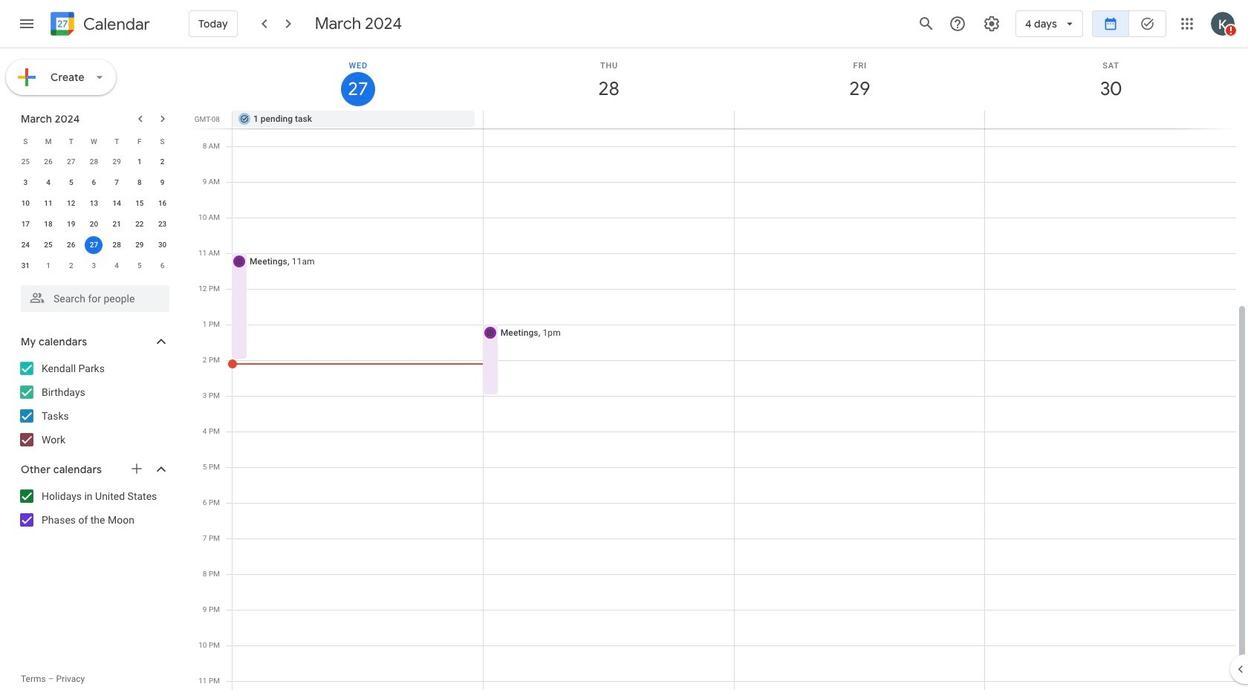 Task type: vqa. For each thing, say whether or not it's contained in the screenshot.
the Mon
no



Task type: describe. For each thing, give the bounding box(es) containing it.
24 element
[[17, 236, 34, 254]]

5 element
[[62, 174, 80, 192]]

add other calendars image
[[129, 461, 144, 476]]

31 element
[[17, 257, 34, 275]]

4 element
[[39, 174, 57, 192]]

9 element
[[153, 174, 171, 192]]

heading inside calendar element
[[80, 15, 150, 33]]

23 element
[[153, 215, 171, 233]]

29 element
[[131, 236, 148, 254]]

april 2 element
[[62, 257, 80, 275]]

28 element
[[108, 236, 126, 254]]

26 element
[[62, 236, 80, 254]]

main drawer image
[[18, 15, 36, 33]]

21 element
[[108, 215, 126, 233]]

13 element
[[85, 195, 103, 212]]

10 element
[[17, 195, 34, 212]]

april 1 element
[[39, 257, 57, 275]]

cell inside the march 2024 grid
[[83, 235, 105, 256]]

other calendars list
[[3, 484, 184, 532]]

17 element
[[17, 215, 34, 233]]

settings menu image
[[983, 15, 1001, 33]]

february 25 element
[[17, 153, 34, 171]]

7 element
[[108, 174, 126, 192]]

8 element
[[131, 174, 148, 192]]

april 4 element
[[108, 257, 126, 275]]

30 element
[[153, 236, 171, 254]]

16 element
[[153, 195, 171, 212]]

february 28 element
[[85, 153, 103, 171]]



Task type: locate. For each thing, give the bounding box(es) containing it.
14 element
[[108, 195, 126, 212]]

my calendars list
[[3, 357, 184, 452]]

3 element
[[17, 174, 34, 192]]

None search field
[[0, 279, 184, 312]]

february 27 element
[[62, 153, 80, 171]]

19 element
[[62, 215, 80, 233]]

april 5 element
[[131, 257, 148, 275]]

cell
[[483, 111, 734, 129], [734, 111, 985, 129], [985, 111, 1235, 129], [83, 235, 105, 256]]

grid
[[190, 48, 1248, 690]]

february 29 element
[[108, 153, 126, 171]]

25 element
[[39, 236, 57, 254]]

6 element
[[85, 174, 103, 192]]

22 element
[[131, 215, 148, 233]]

Search for people text field
[[30, 285, 160, 312]]

march 2024 grid
[[14, 131, 174, 276]]

20 element
[[85, 215, 103, 233]]

18 element
[[39, 215, 57, 233]]

row group
[[14, 152, 174, 276]]

calendar element
[[48, 9, 150, 42]]

february 26 element
[[39, 153, 57, 171]]

11 element
[[39, 195, 57, 212]]

15 element
[[131, 195, 148, 212]]

april 3 element
[[85, 257, 103, 275]]

april 6 element
[[153, 257, 171, 275]]

heading
[[80, 15, 150, 33]]

1 element
[[131, 153, 148, 171]]

2 element
[[153, 153, 171, 171]]

12 element
[[62, 195, 80, 212]]

row
[[226, 111, 1248, 129], [14, 131, 174, 152], [14, 152, 174, 172], [14, 172, 174, 193], [14, 193, 174, 214], [14, 214, 174, 235], [14, 235, 174, 256], [14, 256, 174, 276]]

27, today element
[[85, 236, 103, 254]]



